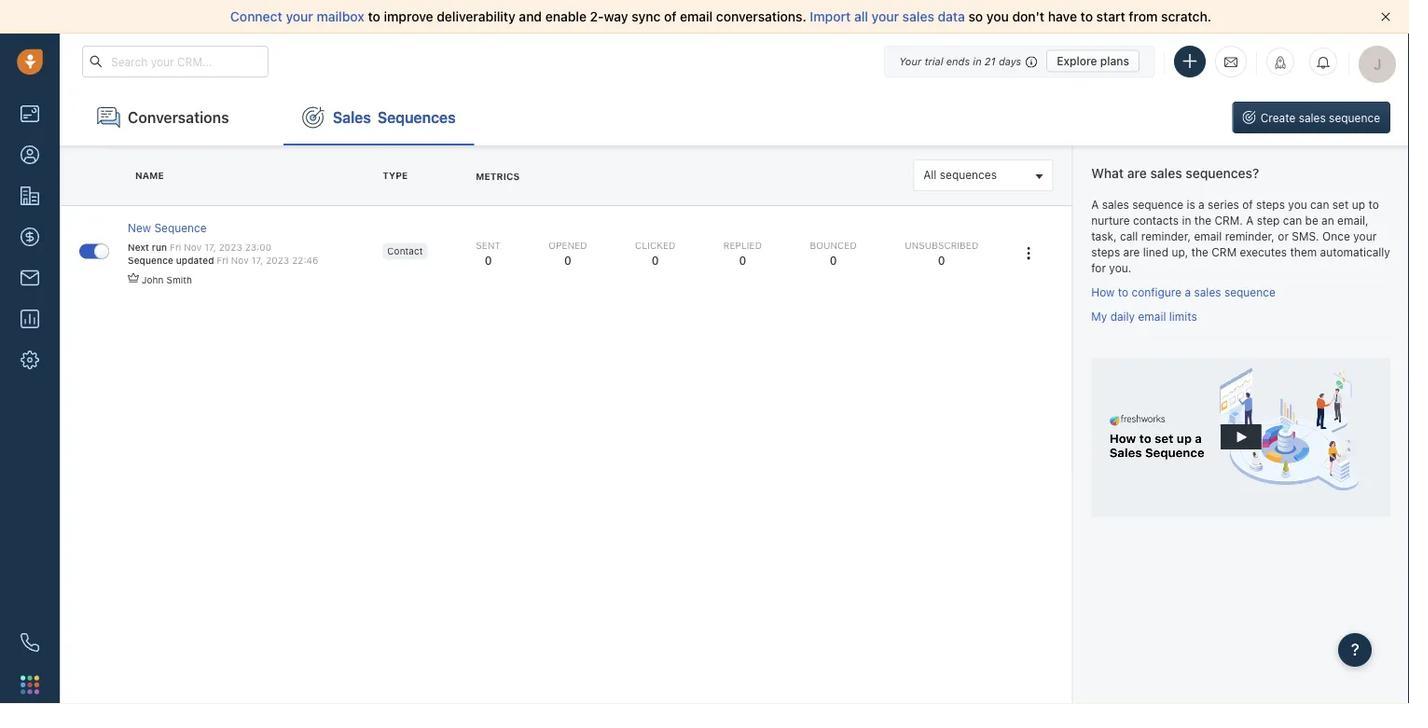 Task type: describe. For each thing, give the bounding box(es) containing it.
opened
[[549, 240, 588, 251]]

1 horizontal spatial can
[[1311, 198, 1330, 211]]

enable
[[546, 9, 587, 24]]

connect
[[230, 9, 283, 24]]

you inside a sales sequence is a series of steps you can set up to nurture contacts in the crm. a step can be an email, task, call reminder, email reminder, or sms. once your steps are lined up, the crm executes them automatically for you.
[[1289, 198, 1308, 211]]

nurture
[[1092, 214, 1130, 227]]

sales
[[333, 108, 371, 126]]

0 for unsubscribed 0
[[938, 254, 946, 267]]

0 for replied 0
[[739, 254, 747, 267]]

them
[[1291, 246, 1318, 259]]

what are sales sequences?
[[1092, 166, 1260, 181]]

sequence for a sales sequence is a series of steps you can set up to nurture contacts in the crm. a step can be an email, task, call reminder, email reminder, or sms. once your steps are lined up, the crm executes them automatically for you.
[[1133, 198, 1184, 211]]

how to configure a sales sequence
[[1092, 286, 1276, 299]]

up
[[1353, 198, 1366, 211]]

sales sequences link
[[284, 90, 475, 146]]

2 reminder, from the left
[[1226, 230, 1275, 243]]

0 vertical spatial 2023
[[219, 242, 242, 253]]

scratch.
[[1162, 9, 1212, 24]]

0 horizontal spatial in
[[974, 55, 982, 67]]

freshworks switcher image
[[21, 676, 39, 694]]

0 for clicked 0
[[652, 254, 659, 267]]

0 vertical spatial fri
[[170, 242, 181, 253]]

explore plans
[[1057, 55, 1130, 68]]

plans
[[1101, 55, 1130, 68]]

crm
[[1212, 246, 1237, 259]]

all sequences button
[[914, 160, 1054, 191]]

conversations link
[[78, 90, 265, 146]]

import all your sales data link
[[810, 9, 969, 24]]

bounced
[[810, 240, 857, 251]]

updated
[[176, 255, 214, 266]]

up,
[[1172, 246, 1189, 259]]

1 vertical spatial a
[[1247, 214, 1254, 227]]

0 vertical spatial the
[[1195, 214, 1212, 227]]

to right how
[[1118, 286, 1129, 299]]

1 reminder, from the left
[[1142, 230, 1192, 243]]

1 vertical spatial the
[[1192, 246, 1209, 259]]

sales inside button
[[1299, 111, 1327, 124]]

replied 0
[[724, 240, 762, 267]]

smith
[[166, 275, 192, 285]]

crm.
[[1215, 214, 1244, 227]]

sync
[[632, 9, 661, 24]]

tab list containing conversations
[[60, 90, 475, 146]]

all
[[924, 168, 937, 181]]

to inside a sales sequence is a series of steps you can set up to nurture contacts in the crm. a step can be an email, task, call reminder, email reminder, or sms. once your steps are lined up, the crm executes them automatically for you.
[[1369, 198, 1380, 211]]

clicked
[[635, 240, 676, 251]]

how to configure a sales sequence link
[[1092, 286, 1276, 299]]

way
[[604, 9, 629, 24]]

clicked 0
[[635, 240, 676, 267]]

create sales sequence button
[[1233, 102, 1391, 133]]

data
[[938, 9, 966, 24]]

sales left data
[[903, 9, 935, 24]]

import
[[810, 9, 851, 24]]

type
[[383, 170, 408, 181]]

configure
[[1132, 286, 1182, 299]]

1 vertical spatial steps
[[1092, 246, 1121, 259]]

limits
[[1170, 310, 1198, 323]]

sales sequences
[[333, 108, 456, 126]]

new
[[128, 222, 151, 235]]

you.
[[1110, 262, 1132, 275]]

a inside a sales sequence is a series of steps you can set up to nurture contacts in the crm. a step can be an email, task, call reminder, email reminder, or sms. once your steps are lined up, the crm executes them automatically for you.
[[1199, 198, 1205, 211]]

your inside a sales sequence is a series of steps you can set up to nurture contacts in the crm. a step can be an email, task, call reminder, email reminder, or sms. once your steps are lined up, the crm executes them automatically for you.
[[1354, 230, 1377, 243]]

all
[[855, 9, 869, 24]]

don't
[[1013, 9, 1045, 24]]

your
[[900, 55, 922, 67]]

to left start at the right top
[[1081, 9, 1094, 24]]

lined
[[1144, 246, 1169, 259]]

sent 0
[[476, 240, 501, 267]]

sms.
[[1293, 230, 1320, 243]]

are inside a sales sequence is a series of steps you can set up to nurture contacts in the crm. a step can be an email, task, call reminder, email reminder, or sms. once your steps are lined up, the crm executes them automatically for you.
[[1124, 246, 1141, 259]]

0 vertical spatial sequence
[[154, 222, 207, 235]]

21
[[985, 55, 996, 67]]

email inside a sales sequence is a series of steps you can set up to nurture contacts in the crm. a step can be an email, task, call reminder, email reminder, or sms. once your steps are lined up, the crm executes them automatically for you.
[[1195, 230, 1223, 243]]

0 vertical spatial 17,
[[204, 242, 216, 253]]

2-
[[590, 9, 604, 24]]

sequences?
[[1186, 166, 1260, 181]]

all sequences
[[924, 168, 997, 181]]

email,
[[1338, 214, 1369, 227]]

call
[[1121, 230, 1139, 243]]

1 vertical spatial a
[[1185, 286, 1192, 299]]

0 for sent 0
[[485, 254, 492, 267]]

explore plans link
[[1047, 50, 1140, 72]]

2 vertical spatial sequence
[[1225, 286, 1276, 299]]

a sales sequence is a series of steps you can set up to nurture contacts in the crm. a step can be an email, task, call reminder, email reminder, or sms. once your steps are lined up, the crm executes them automatically for you.
[[1092, 198, 1391, 275]]

contact
[[387, 246, 423, 257]]

or
[[1279, 230, 1289, 243]]

sequence for create sales sequence
[[1330, 111, 1381, 124]]

series
[[1208, 198, 1240, 211]]

improve
[[384, 9, 434, 24]]

1 vertical spatial nov
[[231, 255, 249, 266]]

opened 0
[[549, 240, 588, 267]]

explore
[[1057, 55, 1098, 68]]

and
[[519, 9, 542, 24]]

sequences
[[940, 168, 997, 181]]

daily
[[1111, 310, 1136, 323]]



Task type: vqa. For each thing, say whether or not it's contained in the screenshot.
fourth 0 from the right
yes



Task type: locate. For each thing, give the bounding box(es) containing it.
set
[[1333, 198, 1350, 211]]

in inside a sales sequence is a series of steps you can set up to nurture contacts in the crm. a step can be an email, task, call reminder, email reminder, or sms. once your steps are lined up, the crm executes them automatically for you.
[[1183, 214, 1192, 227]]

sequence up run
[[154, 222, 207, 235]]

0 horizontal spatial reminder,
[[1142, 230, 1192, 243]]

steps down the task,
[[1092, 246, 1121, 259]]

1 vertical spatial 2023
[[266, 255, 289, 266]]

sequences
[[378, 108, 456, 126]]

reminder, down contacts
[[1142, 230, 1192, 243]]

tab list
[[60, 90, 475, 146]]

email up crm
[[1195, 230, 1223, 243]]

0 inside bounced 0
[[830, 254, 837, 267]]

1 horizontal spatial nov
[[231, 255, 249, 266]]

the
[[1195, 214, 1212, 227], [1192, 246, 1209, 259]]

0 down bounced
[[830, 254, 837, 267]]

connect your mailbox to improve deliverability and enable 2-way sync of email conversations. import all your sales data so you don't have to start from scratch.
[[230, 9, 1212, 24]]

my
[[1092, 310, 1108, 323]]

so
[[969, 9, 984, 24]]

john
[[142, 275, 164, 285]]

1 vertical spatial can
[[1284, 214, 1303, 227]]

6 0 from the left
[[938, 254, 946, 267]]

sales right create at the right
[[1299, 111, 1327, 124]]

sequence
[[154, 222, 207, 235], [128, 255, 173, 266]]

are
[[1128, 166, 1148, 181], [1124, 246, 1141, 259]]

2023
[[219, 242, 242, 253], [266, 255, 289, 266]]

days
[[999, 55, 1022, 67]]

create sales sequence link
[[1233, 102, 1410, 133]]

0 down sent
[[485, 254, 492, 267]]

can up be
[[1311, 198, 1330, 211]]

your up automatically
[[1354, 230, 1377, 243]]

1 0 from the left
[[485, 254, 492, 267]]

0 down clicked
[[652, 254, 659, 267]]

1 horizontal spatial 2023
[[266, 255, 289, 266]]

2 horizontal spatial your
[[1354, 230, 1377, 243]]

1 vertical spatial in
[[1183, 214, 1192, 227]]

0 inside opened 0
[[565, 254, 572, 267]]

sales up nurture
[[1103, 198, 1130, 211]]

0 horizontal spatial of
[[664, 9, 677, 24]]

phone image
[[21, 634, 39, 652]]

2023 left 23:00 at top
[[219, 242, 242, 253]]

active image
[[94, 244, 109, 259]]

1 horizontal spatial a
[[1247, 214, 1254, 227]]

2023 down 23:00 at top
[[266, 255, 289, 266]]

sales up limits
[[1195, 286, 1222, 299]]

4 0 from the left
[[739, 254, 747, 267]]

1 vertical spatial you
[[1289, 198, 1308, 211]]

phone element
[[11, 624, 49, 662]]

0 horizontal spatial you
[[987, 9, 1009, 24]]

are right what
[[1128, 166, 1148, 181]]

steps up 'step'
[[1257, 198, 1286, 211]]

to right "mailbox"
[[368, 9, 381, 24]]

1 vertical spatial of
[[1243, 198, 1254, 211]]

1 horizontal spatial fri
[[217, 255, 228, 266]]

a up limits
[[1185, 286, 1192, 299]]

step
[[1258, 214, 1281, 227]]

metrics
[[476, 171, 520, 181]]

name
[[135, 170, 164, 181]]

of inside a sales sequence is a series of steps you can set up to nurture contacts in the crm. a step can be an email, task, call reminder, email reminder, or sms. once your steps are lined up, the crm executes them automatically for you.
[[1243, 198, 1254, 211]]

the right 'up,'
[[1192, 246, 1209, 259]]

contacts
[[1134, 214, 1179, 227]]

0 horizontal spatial 2023
[[219, 242, 242, 253]]

1 horizontal spatial steps
[[1257, 198, 1286, 211]]

can
[[1311, 198, 1330, 211], [1284, 214, 1303, 227]]

sequence down executes
[[1225, 286, 1276, 299]]

a
[[1199, 198, 1205, 211], [1185, 286, 1192, 299]]

deliverability
[[437, 9, 516, 24]]

0 vertical spatial a
[[1092, 198, 1099, 211]]

email right sync
[[680, 9, 713, 24]]

of right sync
[[664, 9, 677, 24]]

0 horizontal spatial 17,
[[204, 242, 216, 253]]

0 down opened
[[565, 254, 572, 267]]

0 inside sent 0
[[485, 254, 492, 267]]

an
[[1322, 214, 1335, 227]]

next
[[128, 242, 149, 253]]

you right so
[[987, 9, 1009, 24]]

1 vertical spatial fri
[[217, 255, 228, 266]]

0 vertical spatial nov
[[184, 242, 202, 253]]

nov down 23:00 at top
[[231, 255, 249, 266]]

0 inside 'clicked 0'
[[652, 254, 659, 267]]

0 vertical spatial you
[[987, 9, 1009, 24]]

1 vertical spatial 17,
[[252, 255, 263, 266]]

in left 21
[[974, 55, 982, 67]]

sent
[[476, 240, 501, 251]]

what
[[1092, 166, 1125, 181]]

steps
[[1257, 198, 1286, 211], [1092, 246, 1121, 259]]

1 horizontal spatial in
[[1183, 214, 1192, 227]]

create
[[1261, 111, 1296, 124]]

start
[[1097, 9, 1126, 24]]

a left 'step'
[[1247, 214, 1254, 227]]

1 horizontal spatial of
[[1243, 198, 1254, 211]]

john smith
[[142, 275, 192, 285]]

have
[[1049, 9, 1078, 24]]

17, up updated
[[204, 242, 216, 253]]

my daily email limits
[[1092, 310, 1198, 323]]

0 vertical spatial can
[[1311, 198, 1330, 211]]

email down configure
[[1139, 310, 1167, 323]]

close image
[[1382, 12, 1391, 21]]

is
[[1187, 198, 1196, 211]]

you up be
[[1289, 198, 1308, 211]]

fri right updated
[[217, 255, 228, 266]]

fri right run
[[170, 242, 181, 253]]

0 vertical spatial email
[[680, 9, 713, 24]]

1 horizontal spatial a
[[1199, 198, 1205, 211]]

a right the is
[[1199, 198, 1205, 211]]

1 horizontal spatial you
[[1289, 198, 1308, 211]]

1 horizontal spatial email
[[1139, 310, 1167, 323]]

sequence inside a sales sequence is a series of steps you can set up to nurture contacts in the crm. a step can be an email, task, call reminder, email reminder, or sms. once your steps are lined up, the crm executes them automatically for you.
[[1133, 198, 1184, 211]]

2 horizontal spatial sequence
[[1330, 111, 1381, 124]]

Search your CRM... text field
[[82, 46, 269, 77]]

5 0 from the left
[[830, 254, 837, 267]]

2 horizontal spatial email
[[1195, 230, 1223, 243]]

0 vertical spatial a
[[1199, 198, 1205, 211]]

17, down 23:00 at top
[[252, 255, 263, 266]]

of right series
[[1243, 198, 1254, 211]]

2 vertical spatial email
[[1139, 310, 1167, 323]]

email
[[680, 9, 713, 24], [1195, 230, 1223, 243], [1139, 310, 1167, 323]]

nov
[[184, 242, 202, 253], [231, 255, 249, 266]]

ends
[[947, 55, 971, 67]]

conversations.
[[717, 9, 807, 24]]

how
[[1092, 286, 1115, 299]]

your right all
[[872, 9, 900, 24]]

22:46
[[292, 255, 319, 266]]

0 inside unsubscribed 0
[[938, 254, 946, 267]]

sequence inside button
[[1330, 111, 1381, 124]]

0 vertical spatial are
[[1128, 166, 1148, 181]]

unsubscribed 0
[[905, 240, 979, 267]]

a up nurture
[[1092, 198, 1099, 211]]

your trial ends in 21 days
[[900, 55, 1022, 67]]

the down the is
[[1195, 214, 1212, 227]]

in
[[974, 55, 982, 67], [1183, 214, 1192, 227]]

2 0 from the left
[[565, 254, 572, 267]]

sequence right create at the right
[[1330, 111, 1381, 124]]

sales inside a sales sequence is a series of steps you can set up to nurture contacts in the crm. a step can be an email, task, call reminder, email reminder, or sms. once your steps are lined up, the crm executes them automatically for you.
[[1103, 198, 1130, 211]]

0 down unsubscribed
[[938, 254, 946, 267]]

0 horizontal spatial can
[[1284, 214, 1303, 227]]

sales
[[903, 9, 935, 24], [1299, 111, 1327, 124], [1151, 166, 1183, 181], [1103, 198, 1130, 211], [1195, 286, 1222, 299]]

bounced 0
[[810, 240, 857, 267]]

be
[[1306, 214, 1319, 227]]

0 inside replied 0
[[739, 254, 747, 267]]

what's new image
[[1275, 56, 1288, 69]]

1 horizontal spatial sequence
[[1225, 286, 1276, 299]]

0 horizontal spatial sequence
[[1133, 198, 1184, 211]]

0 down replied
[[739, 254, 747, 267]]

new sequence link
[[128, 220, 207, 236]]

sequence down run
[[128, 255, 173, 266]]

0 horizontal spatial nov
[[184, 242, 202, 253]]

once
[[1323, 230, 1351, 243]]

1 vertical spatial email
[[1195, 230, 1223, 243]]

3 0 from the left
[[652, 254, 659, 267]]

0
[[485, 254, 492, 267], [565, 254, 572, 267], [652, 254, 659, 267], [739, 254, 747, 267], [830, 254, 837, 267], [938, 254, 946, 267]]

0 horizontal spatial steps
[[1092, 246, 1121, 259]]

for
[[1092, 262, 1107, 275]]

1 vertical spatial sequence
[[128, 255, 173, 266]]

executes
[[1241, 246, 1288, 259]]

your
[[286, 9, 313, 24], [872, 9, 900, 24], [1354, 230, 1377, 243]]

new sequence next run fri nov 17, 2023 23:00 sequence updated fri nov 17, 2023 22:46
[[128, 222, 319, 266]]

0 for opened 0
[[565, 254, 572, 267]]

my daily email limits link
[[1092, 310, 1198, 323]]

are down call
[[1124, 246, 1141, 259]]

0 vertical spatial in
[[974, 55, 982, 67]]

0 for bounced 0
[[830, 254, 837, 267]]

0 horizontal spatial your
[[286, 9, 313, 24]]

sales up contacts
[[1151, 166, 1183, 181]]

0 horizontal spatial a
[[1092, 198, 1099, 211]]

a
[[1092, 198, 1099, 211], [1247, 214, 1254, 227]]

to right up
[[1369, 198, 1380, 211]]

unsubscribed
[[905, 240, 979, 251]]

reminder, up executes
[[1226, 230, 1275, 243]]

your left "mailbox"
[[286, 9, 313, 24]]

1 horizontal spatial 17,
[[252, 255, 263, 266]]

0 vertical spatial sequence
[[1330, 111, 1381, 124]]

create sales sequence
[[1261, 111, 1381, 124]]

0 horizontal spatial email
[[680, 9, 713, 24]]

send email image
[[1225, 54, 1238, 69]]

1 vertical spatial are
[[1124, 246, 1141, 259]]

0 horizontal spatial fri
[[170, 242, 181, 253]]

replied
[[724, 240, 762, 251]]

1 horizontal spatial your
[[872, 9, 900, 24]]

mailbox
[[317, 9, 365, 24]]

you
[[987, 9, 1009, 24], [1289, 198, 1308, 211]]

0 vertical spatial of
[[664, 9, 677, 24]]

task,
[[1092, 230, 1117, 243]]

in down the is
[[1183, 214, 1192, 227]]

can up or at the right
[[1284, 214, 1303, 227]]

sequence up contacts
[[1133, 198, 1184, 211]]

run
[[152, 242, 167, 253]]

reminder,
[[1142, 230, 1192, 243], [1226, 230, 1275, 243]]

trial
[[925, 55, 944, 67]]

0 horizontal spatial a
[[1185, 286, 1192, 299]]

23:00
[[245, 242, 272, 253]]

to
[[368, 9, 381, 24], [1081, 9, 1094, 24], [1369, 198, 1380, 211], [1118, 286, 1129, 299]]

0 vertical spatial steps
[[1257, 198, 1286, 211]]

nov up updated
[[184, 242, 202, 253]]

from
[[1129, 9, 1158, 24]]

1 horizontal spatial reminder,
[[1226, 230, 1275, 243]]

1 vertical spatial sequence
[[1133, 198, 1184, 211]]



